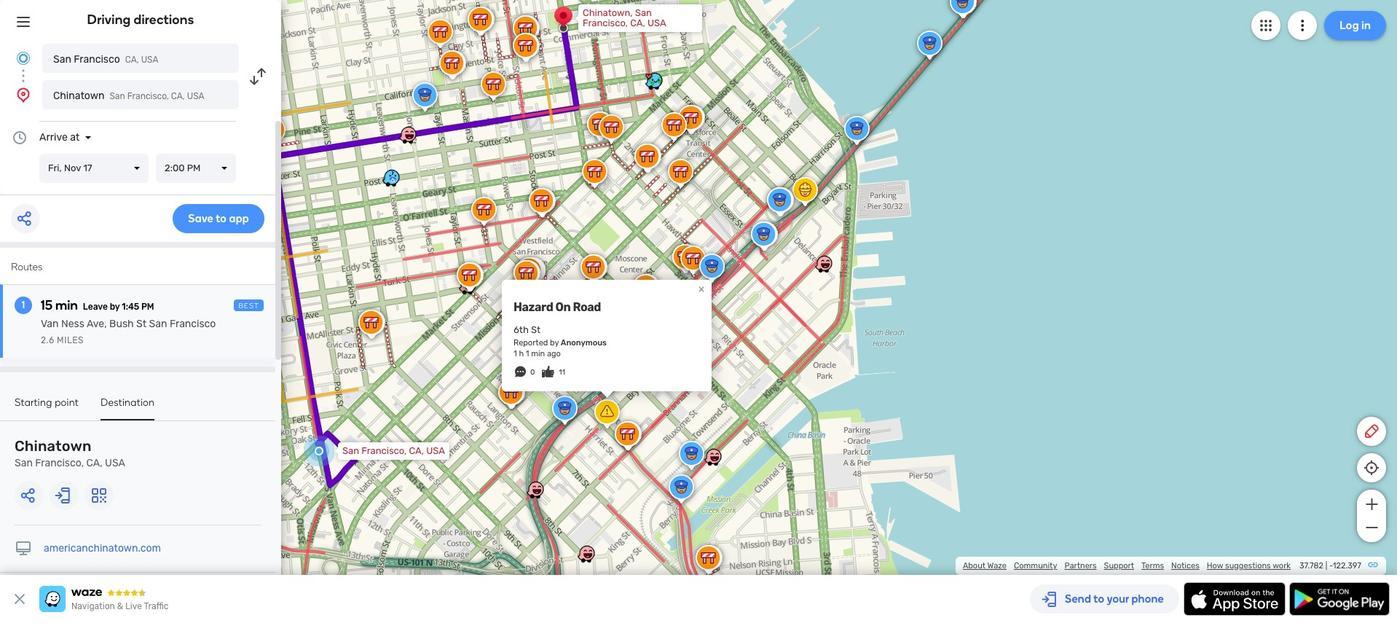 Task type: describe. For each thing, give the bounding box(es) containing it.
17
[[83, 163, 92, 173]]

community
[[1014, 561, 1058, 571]]

about waze community partners support terms notices how suggestions work
[[963, 561, 1291, 571]]

1:45
[[122, 302, 139, 312]]

-
[[1330, 561, 1334, 571]]

community link
[[1014, 561, 1058, 571]]

san francisco ca, usa
[[53, 53, 158, 66]]

waze
[[988, 561, 1007, 571]]

&
[[117, 601, 123, 611]]

x image
[[11, 590, 28, 608]]

15 min leave by 1:45 pm
[[41, 297, 154, 313]]

how
[[1207, 561, 1224, 571]]

2.6
[[41, 335, 54, 345]]

san inside the van ness ave, bush st san francisco 2.6 miles
[[149, 318, 167, 330]]

× link
[[695, 282, 708, 296]]

fri, nov 17 list box
[[39, 154, 149, 183]]

leave
[[83, 302, 108, 312]]

2 horizontal spatial 1
[[526, 349, 529, 359]]

suggestions
[[1226, 561, 1272, 571]]

on
[[556, 300, 571, 314]]

0 vertical spatial chinatown san francisco, ca, usa
[[53, 90, 204, 102]]

terms
[[1142, 561, 1165, 571]]

support
[[1105, 561, 1135, 571]]

chinatown, san francisco, ca, usa
[[583, 7, 667, 28]]

0 vertical spatial chinatown
[[53, 90, 105, 102]]

by for st
[[550, 338, 559, 348]]

notices
[[1172, 561, 1200, 571]]

122.397
[[1334, 561, 1362, 571]]

st inside the van ness ave, bush st san francisco 2.6 miles
[[136, 318, 147, 330]]

starting
[[15, 396, 52, 409]]

navigation & live traffic
[[71, 601, 169, 611]]

st inside 6th st reported by anonymous 1 h 1 min ago
[[531, 324, 541, 335]]

americanchinatown.com
[[44, 542, 161, 555]]

37.782
[[1300, 561, 1324, 571]]

road
[[573, 300, 601, 314]]

at
[[70, 131, 80, 144]]

navigation
[[71, 601, 115, 611]]

destination button
[[101, 396, 155, 420]]

americanchinatown.com link
[[44, 542, 161, 555]]

ago
[[547, 349, 561, 359]]

ca, inside chinatown, san francisco, ca, usa
[[631, 17, 645, 28]]

by for min
[[110, 302, 120, 312]]

h
[[519, 349, 524, 359]]

arrive at
[[39, 131, 80, 144]]

starting point
[[15, 396, 79, 409]]

2:00 pm list box
[[156, 154, 236, 183]]

0 horizontal spatial min
[[55, 297, 78, 313]]

location image
[[15, 86, 32, 103]]

zoom in image
[[1363, 496, 1381, 513]]

van
[[41, 318, 59, 330]]

2:00
[[165, 163, 185, 173]]

1 horizontal spatial 1
[[514, 349, 517, 359]]

van ness ave, bush st san francisco 2.6 miles
[[41, 318, 216, 345]]

san inside chinatown, san francisco, ca, usa
[[635, 7, 652, 18]]

about
[[963, 561, 986, 571]]

ca, inside san francisco ca, usa
[[125, 55, 139, 65]]

partners
[[1065, 561, 1097, 571]]

work
[[1273, 561, 1291, 571]]

about waze link
[[963, 561, 1007, 571]]

reported
[[514, 338, 548, 348]]

driving
[[87, 12, 131, 28]]

usa inside san francisco ca, usa
[[141, 55, 158, 65]]

partners link
[[1065, 561, 1097, 571]]

11
[[559, 368, 565, 377]]

san francisco, ca, usa
[[343, 445, 445, 456]]

2:00 pm
[[165, 163, 201, 173]]

ness
[[61, 318, 84, 330]]

nov
[[64, 163, 81, 173]]



Task type: locate. For each thing, give the bounding box(es) containing it.
fri,
[[48, 163, 62, 173]]

0
[[531, 368, 535, 377]]

bush
[[109, 318, 134, 330]]

miles
[[57, 335, 84, 345]]

min inside 6th st reported by anonymous 1 h 1 min ago
[[531, 349, 545, 359]]

min down reported
[[531, 349, 545, 359]]

37.782 | -122.397
[[1300, 561, 1362, 571]]

15
[[41, 297, 53, 313]]

chinatown up at
[[53, 90, 105, 102]]

directions
[[134, 12, 194, 28]]

chinatown inside chinatown san francisco, ca, usa
[[15, 437, 92, 455]]

zoom out image
[[1363, 519, 1381, 536]]

anonymous
[[561, 338, 607, 348]]

traffic
[[144, 601, 169, 611]]

francisco inside the van ness ave, bush st san francisco 2.6 miles
[[170, 318, 216, 330]]

1 horizontal spatial pm
[[187, 163, 201, 173]]

francisco,
[[583, 17, 628, 28], [127, 91, 169, 101], [362, 445, 407, 456], [35, 457, 84, 469]]

ca,
[[631, 17, 645, 28], [125, 55, 139, 65], [171, 91, 185, 101], [409, 445, 424, 456], [86, 457, 102, 469]]

pm inside 15 min leave by 1:45 pm
[[141, 302, 154, 312]]

chinatown
[[53, 90, 105, 102], [15, 437, 92, 455]]

link image
[[1368, 559, 1380, 571]]

0 vertical spatial by
[[110, 302, 120, 312]]

how suggestions work link
[[1207, 561, 1291, 571]]

hazard
[[514, 300, 554, 314]]

0 horizontal spatial by
[[110, 302, 120, 312]]

0 horizontal spatial 1
[[22, 299, 25, 311]]

chinatown san francisco, ca, usa
[[53, 90, 204, 102], [15, 437, 125, 469]]

by inside 15 min leave by 1:45 pm
[[110, 302, 120, 312]]

st up reported
[[531, 324, 541, 335]]

francisco right the bush
[[170, 318, 216, 330]]

best
[[238, 302, 259, 310]]

1 vertical spatial min
[[531, 349, 545, 359]]

usa
[[648, 17, 667, 28], [141, 55, 158, 65], [187, 91, 204, 101], [426, 445, 445, 456], [105, 457, 125, 469]]

ave,
[[87, 318, 107, 330]]

1 horizontal spatial min
[[531, 349, 545, 359]]

6th st reported by anonymous 1 h 1 min ago
[[514, 324, 607, 359]]

by up ago
[[550, 338, 559, 348]]

1 vertical spatial chinatown
[[15, 437, 92, 455]]

0 vertical spatial pm
[[187, 163, 201, 173]]

destination
[[101, 396, 155, 409]]

current location image
[[15, 50, 32, 67]]

by left '1:45'
[[110, 302, 120, 312]]

live
[[125, 601, 142, 611]]

1 horizontal spatial francisco
[[170, 318, 216, 330]]

fri, nov 17
[[48, 163, 92, 173]]

6th
[[514, 324, 529, 335]]

1 vertical spatial chinatown san francisco, ca, usa
[[15, 437, 125, 469]]

hazard on road
[[514, 300, 601, 314]]

pm right 2:00
[[187, 163, 201, 173]]

chinatown,
[[583, 7, 633, 18]]

0 horizontal spatial francisco
[[74, 53, 120, 66]]

0 horizontal spatial pm
[[141, 302, 154, 312]]

driving directions
[[87, 12, 194, 28]]

1 vertical spatial by
[[550, 338, 559, 348]]

by
[[110, 302, 120, 312], [550, 338, 559, 348]]

1 right the h
[[526, 349, 529, 359]]

by inside 6th st reported by anonymous 1 h 1 min ago
[[550, 338, 559, 348]]

pm inside '2:00 pm' list box
[[187, 163, 201, 173]]

min
[[55, 297, 78, 313], [531, 349, 545, 359]]

pencil image
[[1364, 423, 1381, 440]]

terms link
[[1142, 561, 1165, 571]]

starting point button
[[15, 396, 79, 419]]

francisco, inside chinatown, san francisco, ca, usa
[[583, 17, 628, 28]]

×
[[699, 282, 705, 296]]

st right the bush
[[136, 318, 147, 330]]

min up ness
[[55, 297, 78, 313]]

|
[[1326, 561, 1328, 571]]

1 left 15
[[22, 299, 25, 311]]

san
[[635, 7, 652, 18], [53, 53, 71, 66], [110, 91, 125, 101], [149, 318, 167, 330], [343, 445, 359, 456], [15, 457, 33, 469]]

0 vertical spatial francisco
[[74, 53, 120, 66]]

francisco down "driving" on the left
[[74, 53, 120, 66]]

support link
[[1105, 561, 1135, 571]]

chinatown san francisco, ca, usa down san francisco ca, usa
[[53, 90, 204, 102]]

0 horizontal spatial st
[[136, 318, 147, 330]]

1 left the h
[[514, 349, 517, 359]]

clock image
[[11, 129, 28, 146]]

point
[[55, 396, 79, 409]]

francisco
[[74, 53, 120, 66], [170, 318, 216, 330]]

chinatown down starting point button
[[15, 437, 92, 455]]

1 vertical spatial pm
[[141, 302, 154, 312]]

routes
[[11, 261, 42, 273]]

chinatown san francisco, ca, usa down point
[[15, 437, 125, 469]]

1
[[22, 299, 25, 311], [514, 349, 517, 359], [526, 349, 529, 359]]

1 vertical spatial francisco
[[170, 318, 216, 330]]

1 horizontal spatial st
[[531, 324, 541, 335]]

1 horizontal spatial by
[[550, 338, 559, 348]]

pm right '1:45'
[[141, 302, 154, 312]]

notices link
[[1172, 561, 1200, 571]]

computer image
[[15, 540, 32, 558]]

pm
[[187, 163, 201, 173], [141, 302, 154, 312]]

arrive
[[39, 131, 68, 144]]

st
[[136, 318, 147, 330], [531, 324, 541, 335]]

usa inside chinatown, san francisco, ca, usa
[[648, 17, 667, 28]]

0 vertical spatial min
[[55, 297, 78, 313]]



Task type: vqa. For each thing, say whether or not it's contained in the screenshot.
CA, in Chinatown, San Francisco, CA, USA
yes



